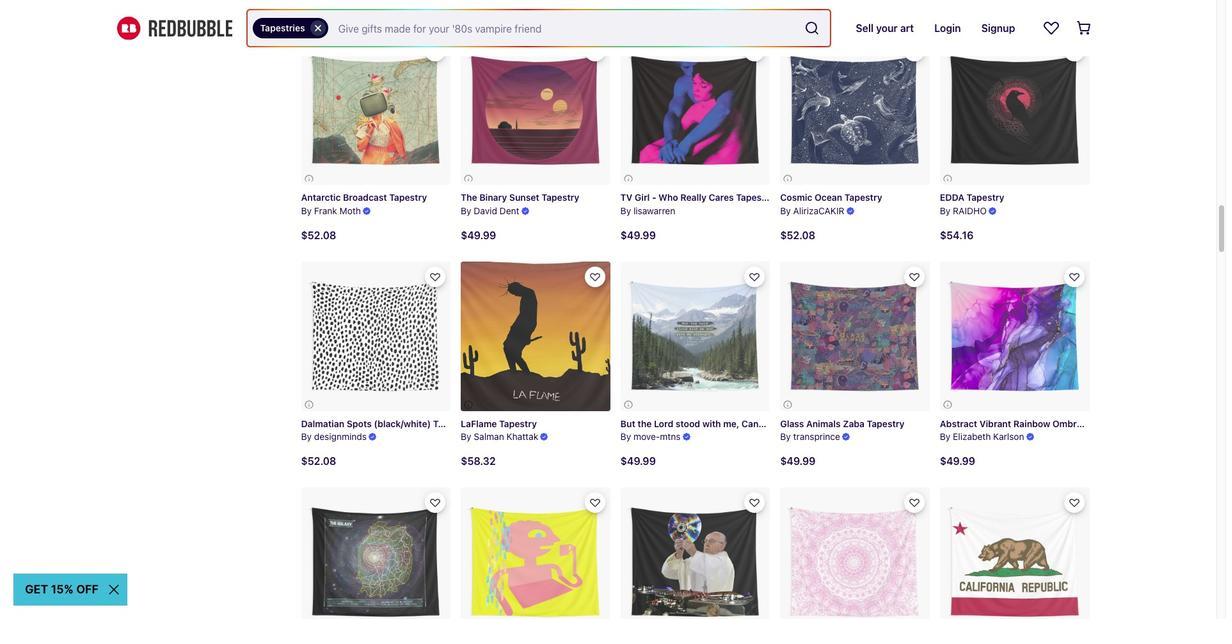 Task type: describe. For each thing, give the bounding box(es) containing it.
by for the binary sunset tapestry
[[461, 206, 472, 216]]

edda tapestry
[[940, 192, 1005, 203]]

abstract
[[940, 418, 978, 429]]

really
[[681, 192, 707, 203]]

by alirizacakir
[[781, 206, 845, 216]]

salman
[[474, 432, 504, 443]]

$49.99 for but the lord stood with me, canadian rockies tapestry
[[621, 456, 656, 468]]

spots
[[347, 418, 372, 429]]

antarctic broadcast tapestry image
[[301, 36, 451, 185]]

elizabeth
[[953, 432, 991, 443]]

the
[[638, 418, 652, 429]]

$49.99 for the binary sunset tapestry
[[461, 230, 496, 241]]

laflame tapestry
[[461, 418, 537, 429]]

tapestry right ombre
[[1085, 418, 1122, 429]]

tapestry up transprince
[[821, 418, 858, 429]]

-
[[652, 192, 657, 203]]

antarctic broadcast tapestry
[[301, 192, 427, 203]]

by transprince
[[781, 432, 841, 443]]

tapestry inside tv girl - who really cares tapestry by lisawarren
[[736, 192, 774, 203]]

laflame tapestry image
[[424, 224, 648, 449]]

david
[[474, 206, 497, 216]]

$49.99 for abstract vibrant rainbow ombre tapestry
[[940, 456, 976, 468]]

$49.99 link
[[781, 0, 930, 25]]

alirizacakir
[[794, 206, 845, 216]]

glass animals zaba tapestry image
[[781, 262, 930, 411]]

but
[[621, 418, 636, 429]]

tapestries
[[260, 22, 305, 33]]

but the lord stood with me, canadian rockies tapestry image
[[621, 262, 770, 411]]

redbubble logo image
[[117, 16, 232, 40]]

2 $54.16 link from the left
[[621, 0, 770, 25]]

canadian
[[742, 418, 782, 429]]

girl
[[635, 192, 650, 203]]

moth
[[340, 206, 361, 216]]

dalmatian
[[301, 418, 345, 429]]

khattak
[[507, 432, 539, 443]]

cosmic ocean tapestry
[[781, 192, 883, 203]]

raidho
[[953, 206, 987, 216]]

who
[[659, 192, 678, 203]]

by elizabeth  karlson
[[940, 432, 1025, 443]]

by for antarctic broadcast tapestry
[[301, 206, 312, 216]]

with
[[703, 418, 721, 429]]

tv girl - who really cares tapestry image
[[621, 36, 770, 185]]

by for laflame tapestry
[[461, 432, 472, 443]]

$52.08 for alirizacakir
[[781, 230, 816, 241]]

$56.24
[[461, 4, 496, 15]]

the galaxy tapestry image
[[301, 488, 451, 620]]

$52.08 for frank
[[301, 230, 336, 241]]

tapestry right 'broadcast'
[[389, 192, 427, 203]]

ombre
[[1053, 418, 1082, 429]]

the binary sunset tapestry image
[[461, 36, 611, 185]]

$56.24 link
[[461, 0, 611, 25]]

$54.16 for second $54.16 "link" from the right
[[301, 4, 335, 15]]

animals
[[807, 418, 841, 429]]

transprince
[[794, 432, 841, 443]]

by david dent
[[461, 206, 520, 216]]

sunset
[[509, 192, 540, 203]]

by salman  khattak
[[461, 432, 539, 443]]

abstract vibrant rainbow ombre tapestry
[[940, 418, 1122, 429]]

tapestry up raidho
[[967, 192, 1005, 203]]

by raidho
[[940, 206, 987, 216]]

$49.99 for glass animals zaba tapestry
[[781, 456, 816, 468]]

broadcast
[[343, 192, 387, 203]]

tv girl - who really cares tapestry by lisawarren
[[621, 192, 774, 216]]

cosmic
[[781, 192, 813, 203]]

ocean
[[815, 192, 843, 203]]

by for edda tapestry
[[940, 206, 951, 216]]

california flag tapestry image
[[940, 488, 1090, 620]]

lord
[[654, 418, 674, 429]]

dent
[[500, 206, 520, 216]]

tv
[[621, 192, 633, 203]]

mtns
[[660, 432, 681, 443]]



Task type: vqa. For each thing, say whether or not it's contained in the screenshot.


Task type: locate. For each thing, give the bounding box(es) containing it.
by down the dalmatian
[[301, 432, 312, 443]]

the
[[461, 192, 477, 203]]

tapestries button
[[253, 18, 328, 38]]

tapestry up the khattak
[[499, 418, 537, 429]]

Tapestries field
[[247, 10, 831, 46]]

glass animals zaba tapestry
[[781, 418, 905, 429]]

2 horizontal spatial $54.16
[[940, 230, 974, 241]]

tapestry
[[389, 192, 427, 203], [542, 192, 580, 203], [845, 192, 883, 203], [736, 192, 774, 203], [967, 192, 1005, 203], [433, 418, 471, 429], [499, 418, 537, 429], [867, 418, 905, 429], [821, 418, 858, 429], [1085, 418, 1122, 429]]

(black/white)
[[374, 418, 431, 429]]

designminds
[[314, 432, 367, 443]]

abstract vibrant rainbow ombre tapestry image
[[940, 262, 1090, 411]]

edda
[[940, 192, 965, 203]]

0 horizontal spatial $54.16 link
[[301, 0, 451, 25]]

frank
[[314, 206, 337, 216]]

dalmatian spots (black/white) tapestry image
[[301, 262, 451, 411]]

by move-mtns
[[621, 432, 681, 443]]

the binary sunset tapestry
[[461, 192, 580, 203]]

by down 'laflame'
[[461, 432, 472, 443]]

by inside tv girl - who really cares tapestry by lisawarren
[[621, 206, 631, 216]]

by down tv
[[621, 206, 631, 216]]

antarctic
[[301, 192, 341, 203]]

by for but the lord stood with me, canadian rockies tapestry
[[621, 432, 631, 443]]

by for glass animals zaba tapestry
[[781, 432, 791, 443]]

$54.16
[[621, 3, 654, 15], [301, 4, 335, 15], [940, 230, 974, 241]]

$52.08 down frank
[[301, 230, 336, 241]]

prismo the wish master tapestry image
[[461, 488, 611, 620]]

lisawarren
[[634, 206, 676, 216]]

$58.32
[[461, 456, 496, 468]]

$49.99
[[781, 4, 816, 15], [621, 230, 656, 241], [461, 230, 496, 241], [781, 456, 816, 468], [621, 456, 656, 468], [940, 456, 976, 468]]

by
[[301, 206, 312, 216], [461, 206, 472, 216], [781, 206, 791, 216], [621, 206, 631, 216], [940, 206, 951, 216], [301, 432, 312, 443], [461, 432, 472, 443], [781, 432, 791, 443], [621, 432, 631, 443], [940, 432, 951, 443]]

laflame
[[461, 418, 497, 429]]

vibrant
[[980, 418, 1012, 429]]

edda tapestry image
[[940, 36, 1090, 185]]

$54.16 for 2nd $54.16 "link" from left
[[621, 3, 654, 15]]

$52.08 down by alirizacakir
[[781, 230, 816, 241]]

by down 'abstract'
[[940, 432, 951, 443]]

binary
[[480, 192, 507, 203]]

tapestry right "ocean"
[[845, 192, 883, 203]]

tapestry right "sunset"
[[542, 192, 580, 203]]

but the lord stood with me, canadian rockies tapestry
[[621, 418, 858, 429]]

me,
[[724, 418, 740, 429]]

dj earth pope francis, edm holy father tapestry image
[[621, 488, 770, 620]]

move-
[[634, 432, 660, 443]]

by down but
[[621, 432, 631, 443]]

by down edda
[[940, 206, 951, 216]]

$52.08
[[301, 230, 336, 241], [781, 230, 816, 241], [301, 456, 336, 468]]

stood
[[676, 418, 701, 429]]

by down the 'glass' at the bottom of the page
[[781, 432, 791, 443]]

zaba
[[843, 418, 865, 429]]

soft pink mandala tapestry image
[[781, 488, 930, 620]]

Search term search field
[[328, 10, 800, 46]]

$54.16 link
[[301, 0, 451, 25], [621, 0, 770, 25]]

tapestry right zaba in the bottom of the page
[[867, 418, 905, 429]]

by designminds
[[301, 432, 367, 443]]

by for cosmic ocean tapestry
[[781, 206, 791, 216]]

by down cosmic at the right top of the page
[[781, 206, 791, 216]]

by left frank
[[301, 206, 312, 216]]

rainbow
[[1014, 418, 1051, 429]]

by down the
[[461, 206, 472, 216]]

1 horizontal spatial $54.16
[[621, 3, 654, 15]]

karlson
[[994, 432, 1025, 443]]

1 $54.16 link from the left
[[301, 0, 451, 25]]

1 horizontal spatial $54.16 link
[[621, 0, 770, 25]]

by for dalmatian spots (black/white) tapestry
[[301, 432, 312, 443]]

cares
[[709, 192, 734, 203]]

glass
[[781, 418, 804, 429]]

tapestry right cares at right
[[736, 192, 774, 203]]

cosmic ocean tapestry image
[[781, 36, 930, 185]]

tapestry up the $58.32
[[433, 418, 471, 429]]

by frank  moth
[[301, 206, 361, 216]]

$52.08 for designminds
[[301, 456, 336, 468]]

dalmatian spots (black/white) tapestry
[[301, 418, 471, 429]]

rockies
[[785, 418, 818, 429]]

0 horizontal spatial $54.16
[[301, 4, 335, 15]]

by for abstract vibrant rainbow ombre tapestry
[[940, 432, 951, 443]]

$52.08 down by designminds
[[301, 456, 336, 468]]



